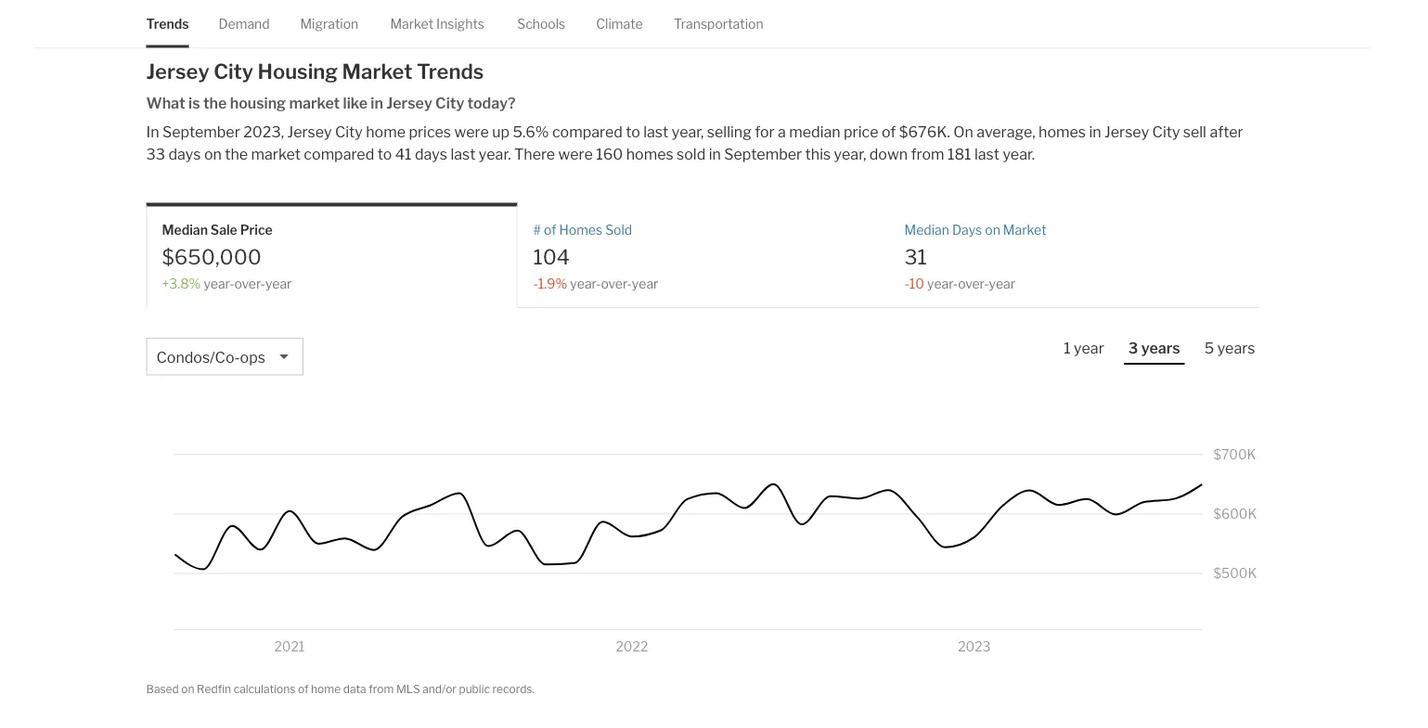 Task type: vqa. For each thing, say whether or not it's contained in the screenshot.
bottom 'September'
yes



Task type: describe. For each thing, give the bounding box(es) containing it.
for
[[755, 123, 775, 141]]

jersey up prices
[[387, 94, 433, 112]]

days
[[953, 222, 983, 238]]

1 vertical spatial to
[[378, 145, 392, 163]]

1 year
[[1064, 339, 1105, 357]]

2 days from the left
[[415, 145, 448, 163]]

price
[[844, 123, 879, 141]]

year- for 31
[[928, 276, 958, 291]]

1 year button
[[1060, 338, 1109, 363]]

2 horizontal spatial in
[[1090, 123, 1102, 141]]

sold
[[677, 145, 706, 163]]

median for 31
[[905, 222, 950, 238]]

migration link
[[300, 0, 359, 48]]

over- for 104
[[601, 276, 632, 291]]

in september 2023, jersey city home prices were up 5.6% compared to last year, selling for a median price of $676k. on average, homes in jersey city sell after 33 days on the market compared to 41 days last year. there were 160 homes sold in september this year, down from 181 last year.
[[146, 123, 1244, 163]]

0 vertical spatial the
[[203, 94, 227, 112]]

1 vertical spatial september
[[725, 145, 802, 163]]

5 years
[[1205, 339, 1256, 357]]

sell
[[1184, 123, 1207, 141]]

3 years
[[1129, 339, 1181, 357]]

2 horizontal spatial last
[[975, 145, 1000, 163]]

jersey down what is the housing market like in jersey city today?
[[287, 123, 332, 141]]

year inside median sale price $650,000 +3.8% year-over-year
[[265, 276, 292, 291]]

5.6%
[[513, 123, 549, 141]]

1 vertical spatial compared
[[304, 145, 374, 163]]

2 vertical spatial on
[[181, 683, 195, 696]]

year inside # of homes sold 104 -1.9% year-over-year
[[632, 276, 659, 291]]

transportation link
[[674, 0, 764, 48]]

$650,000
[[162, 244, 262, 269]]

on
[[954, 123, 974, 141]]

over- inside median sale price $650,000 +3.8% year-over-year
[[235, 276, 265, 291]]

- for 31
[[905, 276, 910, 291]]

1 horizontal spatial were
[[559, 145, 593, 163]]

over- for 31
[[958, 276, 989, 291]]

0 vertical spatial to
[[626, 123, 641, 141]]

jersey up what
[[146, 58, 209, 83]]

sold
[[606, 222, 633, 238]]

0 horizontal spatial were
[[455, 123, 489, 141]]

schools
[[517, 16, 566, 32]]

in
[[146, 123, 159, 141]]

# of homes sold 104 -1.9% year-over-year
[[533, 222, 659, 291]]

prices
[[409, 123, 451, 141]]

160
[[596, 145, 623, 163]]

year- for 104
[[570, 276, 601, 291]]

demand link
[[219, 0, 270, 48]]

1
[[1064, 339, 1071, 357]]

1 days from the left
[[168, 145, 201, 163]]

homes
[[559, 222, 603, 238]]

104
[[533, 244, 570, 269]]

0 horizontal spatial year,
[[672, 123, 704, 141]]

2 year. from the left
[[1003, 145, 1035, 163]]

5
[[1205, 339, 1215, 357]]

transportation
[[674, 16, 764, 32]]

insights
[[437, 16, 485, 32]]

climate
[[596, 16, 643, 32]]

data
[[343, 683, 367, 696]]

market for median days on market 31 -10 year-over-year
[[1004, 222, 1047, 238]]

city down like
[[335, 123, 363, 141]]

of inside # of homes sold 104 -1.9% year-over-year
[[544, 222, 557, 238]]

demand
[[219, 16, 270, 32]]

0 vertical spatial trends
[[146, 16, 189, 32]]

10
[[910, 276, 925, 291]]

home for data
[[311, 683, 341, 696]]

ops
[[240, 348, 265, 366]]

from inside 'in september 2023, jersey city home prices were up 5.6% compared to last year, selling for a median price of $676k. on average, homes in jersey city sell after 33 days on the market compared to 41 days last year. there were 160 homes sold in september this year, down from 181 last year.'
[[911, 145, 945, 163]]

what is the housing market like in jersey city today?
[[146, 94, 516, 112]]

0 vertical spatial market
[[289, 94, 340, 112]]

1 year. from the left
[[479, 145, 511, 163]]

1 vertical spatial trends
[[417, 58, 484, 83]]

2023,
[[243, 123, 284, 141]]

redfin
[[197, 683, 231, 696]]

3 years button
[[1124, 338, 1186, 365]]

year- inside median sale price $650,000 +3.8% year-over-year
[[204, 276, 235, 291]]

condos/co-
[[156, 348, 240, 366]]

mls
[[396, 683, 420, 696]]

based
[[146, 683, 179, 696]]

is
[[189, 94, 200, 112]]

jersey left sell
[[1105, 123, 1150, 141]]



Task type: locate. For each thing, give the bounding box(es) containing it.
year.
[[479, 145, 511, 163], [1003, 145, 1035, 163]]

from down the $676k.
[[911, 145, 945, 163]]

home left data
[[311, 683, 341, 696]]

and/or
[[423, 683, 457, 696]]

were
[[455, 123, 489, 141], [559, 145, 593, 163]]

on inside median days on market 31 -10 year-over-year
[[986, 222, 1001, 238]]

median days on market 31 -10 year-over-year
[[905, 222, 1047, 291]]

year- inside median days on market 31 -10 year-over-year
[[928, 276, 958, 291]]

0 vertical spatial of
[[882, 123, 896, 141]]

from
[[911, 145, 945, 163], [369, 683, 394, 696]]

1 over- from the left
[[235, 276, 265, 291]]

jersey
[[146, 58, 209, 83], [387, 94, 433, 112], [287, 123, 332, 141], [1105, 123, 1150, 141]]

$676k.
[[900, 123, 951, 141]]

migration
[[300, 16, 359, 32]]

0 horizontal spatial compared
[[304, 145, 374, 163]]

from right data
[[369, 683, 394, 696]]

over- down $650,000
[[235, 276, 265, 291]]

market
[[289, 94, 340, 112], [251, 145, 301, 163]]

0 horizontal spatial days
[[168, 145, 201, 163]]

trends left demand
[[146, 16, 189, 32]]

0 vertical spatial compared
[[552, 123, 623, 141]]

1 years from the left
[[1142, 339, 1181, 357]]

the right is
[[203, 94, 227, 112]]

home inside 'in september 2023, jersey city home prices were up 5.6% compared to last year, selling for a median price of $676k. on average, homes in jersey city sell after 33 days on the market compared to 41 days last year. there were 160 homes sold in september this year, down from 181 last year.'
[[366, 123, 406, 141]]

homes right 160
[[627, 145, 674, 163]]

0 vertical spatial on
[[204, 145, 222, 163]]

1 vertical spatial on
[[986, 222, 1001, 238]]

september down for
[[725, 145, 802, 163]]

city
[[214, 58, 253, 83], [436, 94, 465, 112], [335, 123, 363, 141], [1153, 123, 1181, 141]]

to
[[626, 123, 641, 141], [378, 145, 392, 163]]

jersey city housing market trends
[[146, 58, 484, 83]]

compared down what is the housing market like in jersey city today?
[[304, 145, 374, 163]]

181
[[948, 145, 972, 163]]

1 median from the left
[[162, 222, 208, 238]]

median inside median days on market 31 -10 year-over-year
[[905, 222, 950, 238]]

1 horizontal spatial trends
[[417, 58, 484, 83]]

1 vertical spatial in
[[1090, 123, 1102, 141]]

this
[[806, 145, 831, 163]]

2 year- from the left
[[570, 276, 601, 291]]

like
[[343, 94, 368, 112]]

2 years from the left
[[1218, 339, 1256, 357]]

city up 'housing'
[[214, 58, 253, 83]]

1 vertical spatial from
[[369, 683, 394, 696]]

over- down days
[[958, 276, 989, 291]]

2 vertical spatial in
[[709, 145, 721, 163]]

0 horizontal spatial trends
[[146, 16, 189, 32]]

1 horizontal spatial year,
[[834, 145, 867, 163]]

1 year- from the left
[[204, 276, 235, 291]]

1 horizontal spatial in
[[709, 145, 721, 163]]

up
[[492, 123, 510, 141]]

1 horizontal spatial over-
[[601, 276, 632, 291]]

1 horizontal spatial days
[[415, 145, 448, 163]]

0 horizontal spatial year.
[[479, 145, 511, 163]]

median up $650,000
[[162, 222, 208, 238]]

1 vertical spatial home
[[311, 683, 341, 696]]

1 horizontal spatial year-
[[570, 276, 601, 291]]

schools link
[[517, 0, 566, 48]]

sale
[[211, 222, 237, 238]]

average,
[[977, 123, 1036, 141]]

on
[[204, 145, 222, 163], [986, 222, 1001, 238], [181, 683, 195, 696]]

2 vertical spatial of
[[298, 683, 309, 696]]

41
[[395, 145, 412, 163]]

median inside median sale price $650,000 +3.8% year-over-year
[[162, 222, 208, 238]]

on right based
[[181, 683, 195, 696]]

calculations
[[234, 683, 296, 696]]

year. down average,
[[1003, 145, 1035, 163]]

trends down insights
[[417, 58, 484, 83]]

year- down $650,000
[[204, 276, 235, 291]]

days down prices
[[415, 145, 448, 163]]

compared up 160
[[552, 123, 623, 141]]

- down 104
[[533, 276, 538, 291]]

of inside 'in september 2023, jersey city home prices were up 5.6% compared to last year, selling for a median price of $676k. on average, homes in jersey city sell after 33 days on the market compared to 41 days last year. there were 160 homes sold in september this year, down from 181 last year.'
[[882, 123, 896, 141]]

over-
[[235, 276, 265, 291], [601, 276, 632, 291], [958, 276, 989, 291]]

selling
[[707, 123, 752, 141]]

2 horizontal spatial of
[[882, 123, 896, 141]]

year right 1
[[1074, 339, 1105, 357]]

year- inside # of homes sold 104 -1.9% year-over-year
[[570, 276, 601, 291]]

year, up sold
[[672, 123, 704, 141]]

median
[[162, 222, 208, 238], [905, 222, 950, 238]]

condos/co-ops
[[156, 348, 265, 366]]

last
[[644, 123, 669, 141], [451, 145, 476, 163], [975, 145, 1000, 163]]

years right the 3
[[1142, 339, 1181, 357]]

market insights
[[390, 16, 485, 32]]

- inside median days on market 31 -10 year-over-year
[[905, 276, 910, 291]]

of right #
[[544, 222, 557, 238]]

housing
[[230, 94, 286, 112]]

on right days
[[986, 222, 1001, 238]]

median up "31"
[[905, 222, 950, 238]]

years
[[1142, 339, 1181, 357], [1218, 339, 1256, 357]]

0 vertical spatial market
[[390, 16, 434, 32]]

were left 160
[[559, 145, 593, 163]]

of right calculations
[[298, 683, 309, 696]]

1 horizontal spatial of
[[544, 222, 557, 238]]

in right like
[[371, 94, 383, 112]]

+3.8%
[[162, 276, 201, 291]]

- inside # of homes sold 104 -1.9% year-over-year
[[533, 276, 538, 291]]

0 vertical spatial from
[[911, 145, 945, 163]]

market insights link
[[390, 0, 485, 48]]

on right 33
[[204, 145, 222, 163]]

0 vertical spatial year,
[[672, 123, 704, 141]]

0 vertical spatial in
[[371, 94, 383, 112]]

year inside median days on market 31 -10 year-over-year
[[989, 276, 1016, 291]]

0 vertical spatial home
[[366, 123, 406, 141]]

records.
[[493, 683, 535, 696]]

2 over- from the left
[[601, 276, 632, 291]]

1 horizontal spatial from
[[911, 145, 945, 163]]

median
[[790, 123, 841, 141]]

year right "10"
[[989, 276, 1016, 291]]

1 horizontal spatial compared
[[552, 123, 623, 141]]

year,
[[672, 123, 704, 141], [834, 145, 867, 163]]

year down price
[[265, 276, 292, 291]]

based on redfin calculations of home data from mls and/or public records.
[[146, 683, 535, 696]]

market up like
[[342, 58, 413, 83]]

- for 104
[[533, 276, 538, 291]]

days right 33
[[168, 145, 201, 163]]

september down is
[[162, 123, 240, 141]]

housing
[[258, 58, 338, 83]]

2 horizontal spatial year-
[[928, 276, 958, 291]]

0 vertical spatial homes
[[1039, 123, 1086, 141]]

median for $650,000
[[162, 222, 208, 238]]

2 vertical spatial market
[[1004, 222, 1047, 238]]

1 horizontal spatial last
[[644, 123, 669, 141]]

over- down sold
[[601, 276, 632, 291]]

last left selling
[[644, 123, 669, 141]]

0 horizontal spatial year-
[[204, 276, 235, 291]]

today?
[[468, 94, 516, 112]]

1 - from the left
[[533, 276, 538, 291]]

year
[[265, 276, 292, 291], [632, 276, 659, 291], [989, 276, 1016, 291], [1074, 339, 1105, 357]]

last right 181
[[975, 145, 1000, 163]]

the
[[203, 94, 227, 112], [225, 145, 248, 163]]

5 years button
[[1200, 338, 1261, 363]]

0 horizontal spatial of
[[298, 683, 309, 696]]

1 horizontal spatial years
[[1218, 339, 1256, 357]]

1 horizontal spatial on
[[204, 145, 222, 163]]

#
[[533, 222, 541, 238]]

median sale price $650,000 +3.8% year-over-year
[[162, 222, 292, 291]]

1 vertical spatial market
[[251, 145, 301, 163]]

1 vertical spatial were
[[559, 145, 593, 163]]

in right sold
[[709, 145, 721, 163]]

market inside 'in september 2023, jersey city home prices were up 5.6% compared to last year, selling for a median price of $676k. on average, homes in jersey city sell after 33 days on the market compared to 41 days last year. there were 160 homes sold in september this year, down from 181 last year.'
[[251, 145, 301, 163]]

0 horizontal spatial home
[[311, 683, 341, 696]]

in right average,
[[1090, 123, 1102, 141]]

2 horizontal spatial on
[[986, 222, 1001, 238]]

1 vertical spatial the
[[225, 145, 248, 163]]

last down prices
[[451, 145, 476, 163]]

market inside median days on market 31 -10 year-over-year
[[1004, 222, 1047, 238]]

1 horizontal spatial median
[[905, 222, 950, 238]]

3 year- from the left
[[928, 276, 958, 291]]

year. down up
[[479, 145, 511, 163]]

on inside 'in september 2023, jersey city home prices were up 5.6% compared to last year, selling for a median price of $676k. on average, homes in jersey city sell after 33 days on the market compared to 41 days last year. there were 160 homes sold in september this year, down from 181 last year.'
[[204, 145, 222, 163]]

public
[[459, 683, 490, 696]]

2 - from the left
[[905, 276, 910, 291]]

1 vertical spatial market
[[342, 58, 413, 83]]

city left sell
[[1153, 123, 1181, 141]]

0 horizontal spatial homes
[[627, 145, 674, 163]]

0 horizontal spatial september
[[162, 123, 240, 141]]

there
[[514, 145, 555, 163]]

0 vertical spatial september
[[162, 123, 240, 141]]

what
[[146, 94, 185, 112]]

31
[[905, 244, 928, 269]]

in
[[371, 94, 383, 112], [1090, 123, 1102, 141], [709, 145, 721, 163]]

trends link
[[146, 0, 189, 48]]

price
[[240, 222, 273, 238]]

- down "31"
[[905, 276, 910, 291]]

0 horizontal spatial years
[[1142, 339, 1181, 357]]

homes right average,
[[1039, 123, 1086, 141]]

1 vertical spatial of
[[544, 222, 557, 238]]

home
[[366, 123, 406, 141], [311, 683, 341, 696]]

33
[[146, 145, 165, 163]]

of up down
[[882, 123, 896, 141]]

1 horizontal spatial homes
[[1039, 123, 1086, 141]]

market for jersey city housing market trends
[[342, 58, 413, 83]]

1 horizontal spatial year.
[[1003, 145, 1035, 163]]

1 vertical spatial homes
[[627, 145, 674, 163]]

0 horizontal spatial in
[[371, 94, 383, 112]]

homes
[[1039, 123, 1086, 141], [627, 145, 674, 163]]

year inside "button"
[[1074, 339, 1105, 357]]

2 median from the left
[[905, 222, 950, 238]]

years for 3 years
[[1142, 339, 1181, 357]]

home for prices
[[366, 123, 406, 141]]

0 vertical spatial were
[[455, 123, 489, 141]]

1 horizontal spatial september
[[725, 145, 802, 163]]

1 horizontal spatial to
[[626, 123, 641, 141]]

city up prices
[[436, 94, 465, 112]]

after
[[1210, 123, 1244, 141]]

the down 2023,
[[225, 145, 248, 163]]

home up 41 at the left of page
[[366, 123, 406, 141]]

0 horizontal spatial median
[[162, 222, 208, 238]]

market down jersey city housing market trends
[[289, 94, 340, 112]]

0 horizontal spatial -
[[533, 276, 538, 291]]

0 horizontal spatial over-
[[235, 276, 265, 291]]

year, down price on the right top
[[834, 145, 867, 163]]

down
[[870, 145, 908, 163]]

1.9%
[[538, 276, 568, 291]]

3 over- from the left
[[958, 276, 989, 291]]

1 vertical spatial year,
[[834, 145, 867, 163]]

1 horizontal spatial home
[[366, 123, 406, 141]]

september
[[162, 123, 240, 141], [725, 145, 802, 163]]

of
[[882, 123, 896, 141], [544, 222, 557, 238], [298, 683, 309, 696]]

0 horizontal spatial on
[[181, 683, 195, 696]]

market down 2023,
[[251, 145, 301, 163]]

1 horizontal spatial -
[[905, 276, 910, 291]]

year-
[[204, 276, 235, 291], [570, 276, 601, 291], [928, 276, 958, 291]]

year down sold
[[632, 276, 659, 291]]

year- right 1.9%
[[570, 276, 601, 291]]

market left insights
[[390, 16, 434, 32]]

over- inside median days on market 31 -10 year-over-year
[[958, 276, 989, 291]]

over- inside # of homes sold 104 -1.9% year-over-year
[[601, 276, 632, 291]]

2 horizontal spatial over-
[[958, 276, 989, 291]]

3
[[1129, 339, 1139, 357]]

year- right "10"
[[928, 276, 958, 291]]

market
[[390, 16, 434, 32], [342, 58, 413, 83], [1004, 222, 1047, 238]]

0 horizontal spatial to
[[378, 145, 392, 163]]

0 horizontal spatial from
[[369, 683, 394, 696]]

were left up
[[455, 123, 489, 141]]

days
[[168, 145, 201, 163], [415, 145, 448, 163]]

market right days
[[1004, 222, 1047, 238]]

0 horizontal spatial last
[[451, 145, 476, 163]]

the inside 'in september 2023, jersey city home prices were up 5.6% compared to last year, selling for a median price of $676k. on average, homes in jersey city sell after 33 days on the market compared to 41 days last year. there were 160 homes sold in september this year, down from 181 last year.'
[[225, 145, 248, 163]]

a
[[778, 123, 786, 141]]

years for 5 years
[[1218, 339, 1256, 357]]

years right 5
[[1218, 339, 1256, 357]]

-
[[533, 276, 538, 291], [905, 276, 910, 291]]

climate link
[[596, 0, 643, 48]]



